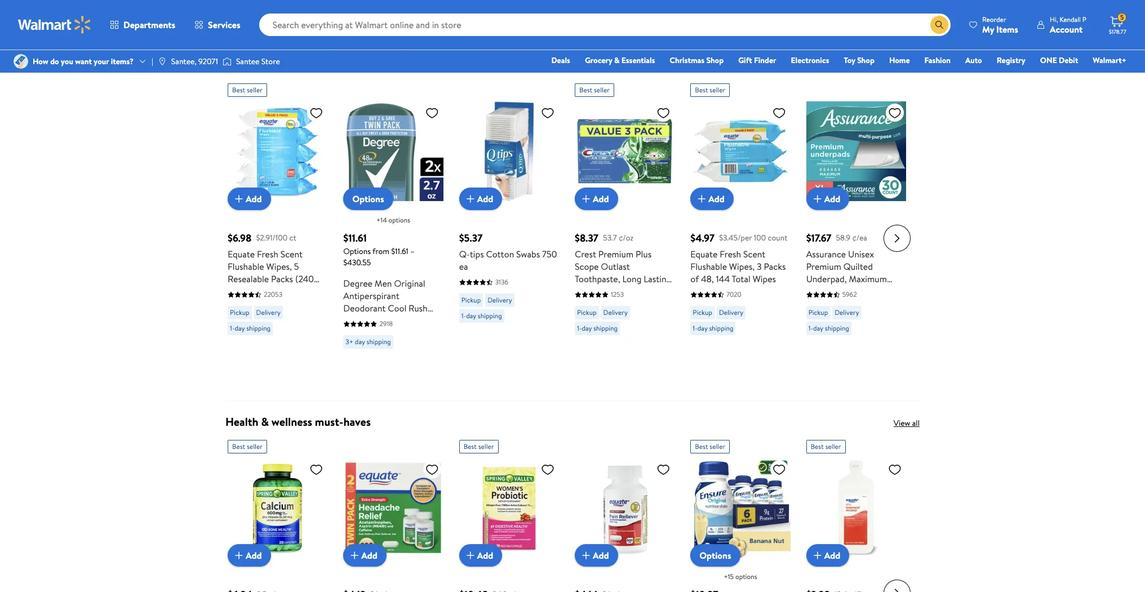 Task type: vqa. For each thing, say whether or not it's contained in the screenshot.
Delivery's not
no



Task type: locate. For each thing, give the bounding box(es) containing it.
delivery down 22053
[[256, 308, 281, 318]]

home
[[890, 55, 910, 66]]

$11.61 up the $430.55
[[344, 231, 367, 245]]

1 shop from the left
[[707, 55, 724, 66]]

christmas
[[670, 55, 705, 66]]

$4.97 $3.45/per 100 count equate fresh scent flushable wipes, 3 packs of 48, 144 total wipes
[[691, 231, 788, 285]]

wipes, left (240
[[266, 261, 292, 273]]

view left fashion
[[894, 61, 911, 72]]

options left from
[[344, 246, 371, 257]]

4 add to cart image from the left
[[811, 549, 825, 563]]

1 horizontal spatial  image
[[223, 56, 232, 67]]

total inside $6.98 $2.91/100 ct equate fresh scent flushable wipes, 5 resealable packs (240 total wipes)
[[228, 285, 247, 298]]

stick
[[411, 315, 430, 327]]

1 horizontal spatial flushable
[[691, 261, 727, 273]]

add to favorites list, equate extra strength headache relief caplets, 250 mg, 100 count, twin pack image
[[426, 463, 439, 477]]

total left "wipes)"
[[228, 285, 247, 298]]

0 horizontal spatial shop
[[707, 55, 724, 66]]

equate 91% isopropyl alcohol antiseptic, 32 fl oz image
[[807, 459, 907, 558]]

1 vertical spatial options
[[736, 573, 758, 582]]

add to favorites list, q-tips cotton swabs 750 ea image
[[541, 106, 555, 120]]

find
[[544, 12, 563, 26]]

day right 3+
[[355, 337, 365, 347]]

day down ea
[[466, 311, 476, 321]]

5 down ct
[[294, 261, 299, 273]]

5 up $178.77
[[1121, 13, 1125, 22]]

1 vertical spatial view all
[[894, 418, 920, 429]]

& right health
[[261, 415, 269, 430]]

options for +15 options
[[736, 573, 758, 582]]

5962
[[843, 290, 858, 299]]

add to cart image for the "equate extra strength headache relief caplets, 250 mg, 100 count, twin pack" image
[[348, 549, 362, 563]]

$6.98
[[228, 231, 252, 245]]

48,
[[701, 273, 714, 285]]

count
[[344, 352, 368, 364]]

flushable down $6.98
[[228, 261, 264, 273]]

1 vertical spatial &
[[261, 415, 269, 430]]

options
[[353, 193, 384, 205], [344, 246, 371, 257], [700, 550, 732, 562]]

0 horizontal spatial of
[[575, 298, 583, 310]]

0 vertical spatial options
[[389, 215, 410, 225]]

$11.61
[[344, 231, 367, 245], [391, 246, 409, 257]]

packs inside $6.98 $2.91/100 ct equate fresh scent flushable wipes, 5 resealable packs (240 total wipes)
[[271, 273, 293, 285]]

0 horizontal spatial packs
[[271, 273, 293, 285]]

5 inside the 5 $178.77
[[1121, 13, 1125, 22]]

options link up +14
[[344, 188, 393, 210]]

3 down 100
[[757, 261, 762, 273]]

add
[[246, 193, 262, 205], [477, 193, 494, 205], [593, 193, 609, 205], [709, 193, 725, 205], [825, 193, 841, 205], [246, 550, 262, 562], [362, 550, 378, 562], [477, 550, 494, 562], [593, 550, 609, 562], [825, 550, 841, 562]]

3 left flavor
[[586, 298, 590, 310]]

view all link left fashion
[[894, 61, 920, 72]]

2 view all from the top
[[894, 418, 920, 429]]

options up +14
[[353, 193, 384, 205]]

best for spring valley women's probiotic dietary supplement, 30 count image
[[464, 442, 477, 452]]

delivery down 1253
[[604, 308, 628, 318]]

1 flushable from the left
[[228, 261, 264, 273]]

packs for $4.97
[[764, 261, 786, 273]]

1 horizontal spatial options link
[[691, 545, 741, 568]]

best seller
[[232, 85, 263, 95], [580, 85, 610, 95], [695, 85, 726, 95], [232, 442, 263, 452], [464, 442, 494, 452], [695, 442, 726, 452], [811, 442, 842, 452]]

store
[[262, 56, 280, 67]]

packs for $6.98
[[271, 273, 293, 285]]

swabs
[[517, 248, 540, 261]]

best seller for crest premium plus scope outlast toothpaste, long lasting mint flavor 5.2 oz, pack of 3 image at the right top of page
[[580, 85, 610, 95]]

1- for $4.97
[[693, 324, 698, 333]]

find out how link
[[544, 12, 601, 26]]

add button for q-tips cotton swabs 750 ea image
[[459, 188, 503, 210]]

add to favorites list, crest premium plus scope outlast toothpaste, long lasting mint flavor 5.2 oz, pack of 3 image
[[657, 106, 671, 120]]

scent
[[281, 248, 303, 261], [744, 248, 766, 261]]

registry link
[[992, 54, 1031, 67]]

0 horizontal spatial oz,
[[401, 340, 412, 352]]

add to cart image for q-tips cotton swabs 750 ea image
[[464, 192, 477, 206]]

1 vertical spatial $11.61
[[391, 246, 409, 257]]

best seller for equate 91% isopropyl alcohol antiseptic, 32 fl oz image
[[811, 442, 842, 452]]

long
[[623, 273, 642, 285]]

1- for $17.67
[[809, 324, 814, 333]]

add for equate 91% isopropyl alcohol antiseptic, 32 fl oz image
[[825, 550, 841, 562]]

best for equate 91% isopropyl alcohol antiseptic, 32 fl oz image
[[811, 442, 824, 452]]

1 view all link from the top
[[894, 61, 920, 72]]

2 fresh from the left
[[720, 248, 742, 261]]

0 vertical spatial options
[[353, 193, 384, 205]]

1 horizontal spatial shop
[[858, 55, 875, 66]]

 image
[[223, 56, 232, 67], [158, 57, 167, 66]]

1 vertical spatial oz,
[[401, 340, 412, 352]]

of left the 48,
[[691, 273, 699, 285]]

best seller for spring valley calcium plus vitamin d tablets dietary supplement, 600 mg, 250 count image
[[232, 442, 263, 452]]

add for spring valley women's probiotic dietary supplement, 30 count image
[[477, 550, 494, 562]]

wipes)
[[249, 285, 275, 298]]

$2.91/100
[[256, 232, 288, 244]]

$3.45/per
[[720, 232, 752, 244]]

view all link up add to favorites list, equate 91% isopropyl alcohol antiseptic, 32 fl oz image
[[894, 418, 920, 429]]

delivery down 5962
[[835, 308, 860, 318]]

unisex
[[849, 248, 875, 261]]

equate inside "$4.97 $3.45/per 100 count equate fresh scent flushable wipes, 3 packs of 48, 144 total wipes"
[[691, 248, 718, 261]]

0 horizontal spatial total
[[228, 285, 247, 298]]

1-day shipping
[[462, 311, 502, 321], [230, 324, 271, 333], [577, 324, 618, 333], [693, 324, 734, 333], [809, 324, 850, 333]]

degree men original antiperspirant deodorant cool rush mens deodorant stick 48-hour odor protection 2.7 oz, 2 count image
[[344, 101, 444, 201]]

packs
[[764, 261, 786, 273], [271, 273, 293, 285]]

0 horizontal spatial premium
[[599, 248, 634, 261]]

ensure original meal replacement nutrition shake, banana nut, 8 fl oz, 6 count image
[[691, 459, 791, 558]]

add to favorites list, spring valley calcium plus vitamin d tablets dietary supplement, 600 mg, 250 count image
[[310, 463, 323, 477]]

of left flavor
[[575, 298, 583, 310]]

0 vertical spatial oz,
[[635, 285, 646, 298]]

0 horizontal spatial  image
[[158, 57, 167, 66]]

premium inside $8.37 53.7 ¢/oz crest premium plus scope outlast toothpaste, long lasting mint flavor 5.2 oz, pack of 3
[[599, 248, 634, 261]]

1 view from the top
[[894, 61, 911, 72]]

1 vertical spatial options link
[[691, 545, 741, 568]]

scent down ct
[[281, 248, 303, 261]]

0 horizontal spatial fresh
[[257, 248, 278, 261]]

shop right christmas
[[707, 55, 724, 66]]

seller for equate fresh scent flushable wipes, 5 resealable packs (240 total wipes) image
[[247, 85, 263, 95]]

flushable down $4.97
[[691, 261, 727, 273]]

view all up add to favorites list, equate 91% isopropyl alcohol antiseptic, 32 fl oz image
[[894, 418, 920, 429]]

$8.37 53.7 ¢/oz crest premium plus scope outlast toothpaste, long lasting mint flavor 5.2 oz, pack of 3
[[575, 231, 672, 310]]

0 vertical spatial options link
[[344, 188, 393, 210]]

shop right toy
[[858, 55, 875, 66]]

best for equate fresh scent flushable wipes, 3 packs of 48, 144 total wipes image
[[695, 85, 708, 95]]

seller for spring valley women's probiotic dietary supplement, 30 count image
[[479, 442, 494, 452]]

add to favorites list, degree men original antiperspirant deodorant cool rush mens deodorant stick 48-hour odor protection 2.7 oz, 2 count image
[[426, 106, 439, 120]]

wellness
[[272, 415, 312, 430]]

1 horizontal spatial scent
[[744, 248, 766, 261]]

 image
[[14, 54, 28, 69]]

original
[[394, 278, 426, 290]]

0 horizontal spatial options
[[389, 215, 410, 225]]

total up the '7020'
[[732, 273, 751, 285]]

oz,
[[635, 285, 646, 298], [401, 340, 412, 352]]

¢/ea
[[853, 232, 868, 244]]

finder
[[754, 55, 777, 66]]

add for the equate extra strength acetaminophen caplets, 500 mg, 200 count image on the right of page
[[593, 550, 609, 562]]

options link up +15 at the right
[[691, 545, 741, 568]]

1-day shipping down flavor
[[577, 324, 618, 333]]

1 horizontal spatial &
[[615, 55, 620, 66]]

$430.55
[[344, 257, 371, 268]]

0 vertical spatial view all
[[894, 61, 920, 72]]

2 wipes, from the left
[[730, 261, 755, 273]]

product group containing $4.97
[[691, 79, 791, 396]]

0 horizontal spatial $11.61
[[344, 231, 367, 245]]

1-day shipping down "count)"
[[809, 324, 850, 333]]

pickup
[[462, 296, 481, 305], [230, 308, 250, 318], [577, 308, 597, 318], [693, 308, 713, 318], [809, 308, 828, 318]]

rush
[[409, 302, 428, 315]]

|
[[152, 56, 153, 67]]

options link for 'ensure original meal replacement nutrition shake, banana nut, 8 fl oz, 6 count' image
[[691, 545, 741, 568]]

premium inside $17.67 58.9 ¢/ea assurance unisex premium quilted underpad, maximum absorbency, xl (30 count)
[[807, 261, 842, 273]]

seller for equate 91% isopropyl alcohol antiseptic, 32 fl oz image
[[826, 442, 842, 452]]

total inside "$4.97 $3.45/per 100 count equate fresh scent flushable wipes, 3 packs of 48, 144 total wipes"
[[732, 273, 751, 285]]

1 vertical spatial options
[[344, 246, 371, 257]]

& right grocery
[[615, 55, 620, 66]]

how do you want your items?
[[33, 56, 134, 67]]

packs inside "$4.97 $3.45/per 100 count equate fresh scent flushable wipes, 3 packs of 48, 144 total wipes"
[[764, 261, 786, 273]]

0 horizontal spatial wipes,
[[266, 261, 292, 273]]

next slide for product carousel list image
[[884, 580, 911, 593]]

fresh down $2.91/100
[[257, 248, 278, 261]]

fresh down $3.45/per
[[720, 248, 742, 261]]

92071
[[199, 56, 218, 67]]

pickup down the 48,
[[693, 308, 713, 318]]

1 scent from the left
[[281, 248, 303, 261]]

day down mint
[[582, 324, 592, 333]]

from
[[373, 246, 390, 257]]

2 flushable from the left
[[691, 261, 727, 273]]

0 vertical spatial of
[[691, 273, 699, 285]]

delivery down the 3136
[[488, 296, 512, 305]]

options up +15 at the right
[[700, 550, 732, 562]]

3+
[[346, 337, 354, 347]]

product group containing options
[[691, 436, 791, 593]]

options link
[[344, 188, 393, 210], [691, 545, 741, 568]]

1 vertical spatial of
[[575, 298, 583, 310]]

spring valley women's probiotic dietary supplement, 30 count image
[[459, 459, 559, 558]]

2 view all link from the top
[[894, 418, 920, 429]]

0 vertical spatial 3
[[757, 261, 762, 273]]

0 vertical spatial view
[[894, 61, 911, 72]]

add to cart image
[[232, 192, 246, 206], [464, 192, 477, 206], [580, 192, 593, 206], [695, 192, 709, 206], [811, 192, 825, 206], [232, 549, 246, 563]]

 image right 92071
[[223, 56, 232, 67]]

view for personal-care picks
[[894, 61, 911, 72]]

gift finder link
[[734, 54, 782, 67]]

2 equate from the left
[[691, 248, 718, 261]]

pickup for $6.98
[[230, 308, 250, 318]]

wipes
[[753, 273, 777, 285]]

p
[[1083, 14, 1087, 24]]

items?
[[111, 56, 134, 67]]

1 horizontal spatial 3
[[757, 261, 762, 273]]

all
[[913, 61, 920, 72], [913, 418, 920, 429]]

1 vertical spatial 5
[[294, 261, 299, 273]]

1 equate from the left
[[228, 248, 255, 261]]

premium
[[599, 248, 634, 261], [807, 261, 842, 273]]

product group containing $11.61
[[344, 79, 444, 396]]

must-
[[315, 415, 344, 430]]

0 horizontal spatial options link
[[344, 188, 393, 210]]

0 vertical spatial all
[[913, 61, 920, 72]]

add to favorites list, assurance unisex premium quilted underpad, maximum absorbency, xl (30 count) image
[[889, 106, 902, 120]]

1 fresh from the left
[[257, 248, 278, 261]]

equate inside $6.98 $2.91/100 ct equate fresh scent flushable wipes, 5 resealable packs (240 total wipes)
[[228, 248, 255, 261]]

oz, inside degree men original antiperspirant deodorant cool rush mens deodorant stick 48-hour odor protection 2.7 oz, 2 count
[[401, 340, 412, 352]]

$8.37
[[575, 231, 599, 245]]

add to cart image for assurance unisex premium quilted underpad, maximum absorbency, xl (30 count) image at the top
[[811, 192, 825, 206]]

2 shop from the left
[[858, 55, 875, 66]]

1 horizontal spatial fresh
[[720, 248, 742, 261]]

add button for assurance unisex premium quilted underpad, maximum absorbency, xl (30 count) image at the top
[[807, 188, 850, 210]]

men
[[375, 278, 392, 290]]

total
[[732, 273, 751, 285], [228, 285, 247, 298]]

add to cart image
[[348, 549, 362, 563], [464, 549, 477, 563], [580, 549, 593, 563], [811, 549, 825, 563]]

shop for christmas shop
[[707, 55, 724, 66]]

product group
[[228, 79, 328, 396], [344, 79, 444, 396], [459, 79, 559, 396], [575, 79, 675, 396], [691, 79, 791, 396], [807, 79, 907, 396], [228, 436, 328, 593], [344, 436, 444, 593], [459, 436, 559, 593], [575, 436, 675, 593], [691, 436, 791, 593], [807, 436, 907, 593]]

& for health
[[261, 415, 269, 430]]

1-
[[462, 311, 466, 321], [230, 324, 235, 333], [577, 324, 582, 333], [693, 324, 698, 333], [809, 324, 814, 333]]

1 horizontal spatial wipes,
[[730, 261, 755, 273]]

of inside $8.37 53.7 ¢/oz crest premium plus scope outlast toothpaste, long lasting mint flavor 5.2 oz, pack of 3
[[575, 298, 583, 310]]

1 horizontal spatial equate
[[691, 248, 718, 261]]

1 view all from the top
[[894, 61, 920, 72]]

0 horizontal spatial &
[[261, 415, 269, 430]]

0 vertical spatial &
[[615, 55, 620, 66]]

pickup down absorbency,
[[809, 308, 828, 318]]

1 horizontal spatial of
[[691, 273, 699, 285]]

best for spring valley calcium plus vitamin d tablets dietary supplement, 600 mg, 250 count image
[[232, 442, 245, 452]]

options for 'ensure original meal replacement nutrition shake, banana nut, 8 fl oz, 6 count' image
[[700, 550, 732, 562]]

+15
[[724, 573, 734, 582]]

1 wipes, from the left
[[266, 261, 292, 273]]

ct
[[290, 232, 297, 244]]

add button for spring valley women's probiotic dietary supplement, 30 count image
[[459, 545, 503, 568]]

$11.61 options from $11.61 – $430.55
[[344, 231, 415, 268]]

1 horizontal spatial oz,
[[635, 285, 646, 298]]

add to favorites list, equate 91% isopropyl alcohol antiseptic, 32 fl oz image
[[889, 463, 902, 477]]

add to favorites list, ensure original meal replacement nutrition shake, banana nut, 8 fl oz, 6 count image
[[773, 463, 786, 477]]

delivery down the '7020'
[[719, 308, 744, 318]]

view all link for personal-care picks
[[894, 61, 920, 72]]

1 vertical spatial all
[[913, 418, 920, 429]]

packs up 22053
[[271, 273, 293, 285]]

144
[[716, 273, 730, 285]]

options right +14
[[389, 215, 410, 225]]

options
[[389, 215, 410, 225], [736, 573, 758, 582]]

equate fresh scent flushable wipes, 5 resealable packs (240 total wipes) image
[[228, 101, 328, 201]]

fashion link
[[920, 54, 956, 67]]

add to cart image for equate fresh scent flushable wipes, 3 packs of 48, 144 total wipes image
[[695, 192, 709, 206]]

view up add to favorites list, equate 91% isopropyl alcohol antiseptic, 32 fl oz image
[[894, 418, 911, 429]]

flushable inside $6.98 $2.91/100 ct equate fresh scent flushable wipes, 5 resealable packs (240 total wipes)
[[228, 261, 264, 273]]

2 vertical spatial options
[[700, 550, 732, 562]]

wipes, inside $6.98 $2.91/100 ct equate fresh scent flushable wipes, 5 resealable packs (240 total wipes)
[[266, 261, 292, 273]]

walmart image
[[18, 16, 91, 34]]

deals
[[552, 55, 571, 66]]

0 vertical spatial view all link
[[894, 61, 920, 72]]

1 horizontal spatial premium
[[807, 261, 842, 273]]

scent down 100
[[744, 248, 766, 261]]

add for equate fresh scent flushable wipes, 5 resealable packs (240 total wipes) image
[[246, 193, 262, 205]]

scope
[[575, 261, 599, 273]]

$11.61 left –
[[391, 246, 409, 257]]

lasting
[[644, 273, 672, 285]]

1 vertical spatial view all link
[[894, 418, 920, 429]]

add to favorites list, equate fresh scent flushable wipes, 5 resealable packs (240 total wipes) image
[[310, 106, 323, 120]]

wipes, up the '7020'
[[730, 261, 755, 273]]

add to cart image for equate fresh scent flushable wipes, 5 resealable packs (240 total wipes) image
[[232, 192, 246, 206]]

2 scent from the left
[[744, 248, 766, 261]]

fresh inside "$4.97 $3.45/per 100 count equate fresh scent flushable wipes, 3 packs of 48, 144 total wipes"
[[720, 248, 742, 261]]

fresh inside $6.98 $2.91/100 ct equate fresh scent flushable wipes, 5 resealable packs (240 total wipes)
[[257, 248, 278, 261]]

$178.77
[[1110, 28, 1127, 36]]

1 horizontal spatial total
[[732, 273, 751, 285]]

1 add to cart image from the left
[[348, 549, 362, 563]]

degree
[[344, 278, 373, 290]]

oz, left 2
[[401, 340, 412, 352]]

2 add to cart image from the left
[[464, 549, 477, 563]]

all for personal-care picks
[[913, 61, 920, 72]]

1 vertical spatial 3
[[586, 298, 590, 310]]

options for degree men original antiperspirant deodorant cool rush mens deodorant stick 48-hour odor protection 2.7 oz, 2 count image
[[353, 193, 384, 205]]

 image right the |
[[158, 57, 167, 66]]

pickup down "wipes)"
[[230, 308, 250, 318]]

0 vertical spatial 5
[[1121, 13, 1125, 22]]

add for spring valley calcium plus vitamin d tablets dietary supplement, 600 mg, 250 count image
[[246, 550, 262, 562]]

1 horizontal spatial packs
[[764, 261, 786, 273]]

0 horizontal spatial scent
[[281, 248, 303, 261]]

options right +15 at the right
[[736, 573, 758, 582]]

all for health & wellness must-haves
[[913, 418, 920, 429]]

delivery
[[488, 296, 512, 305], [256, 308, 281, 318], [604, 308, 628, 318], [719, 308, 744, 318], [835, 308, 860, 318]]

deodorant
[[344, 302, 386, 315], [367, 315, 409, 327]]

view all for health & wellness must-haves
[[894, 418, 920, 429]]

personal-
[[226, 57, 272, 73]]

3 add to cart image from the left
[[580, 549, 593, 563]]

add button for equate 91% isopropyl alcohol antiseptic, 32 fl oz image
[[807, 545, 850, 568]]

how
[[33, 56, 48, 67]]

product group containing $5.37
[[459, 79, 559, 396]]

premium up absorbency,
[[807, 261, 842, 273]]

christmas shop link
[[665, 54, 729, 67]]

toothpaste,
[[575, 273, 621, 285]]

view all left fashion
[[894, 61, 920, 72]]

1 vertical spatial view
[[894, 418, 911, 429]]

flushable
[[228, 261, 264, 273], [691, 261, 727, 273]]

1 all from the top
[[913, 61, 920, 72]]

packs down count
[[764, 261, 786, 273]]

2 view from the top
[[894, 418, 911, 429]]

 image for santee, 92071
[[158, 57, 167, 66]]

crest premium plus scope outlast toothpaste, long lasting mint flavor 5.2 oz, pack of 3 image
[[575, 101, 675, 201]]

subscribe to your faves. get delivery of everyday essentials. find out how. image
[[235, 0, 911, 43]]

add for q-tips cotton swabs 750 ea image
[[477, 193, 494, 205]]

0 horizontal spatial flushable
[[228, 261, 264, 273]]

add for the "equate extra strength headache relief caplets, 250 mg, 100 count, twin pack" image
[[362, 550, 378, 562]]

view all for personal-care picks
[[894, 61, 920, 72]]

equate down $4.97
[[691, 248, 718, 261]]

1-day shipping down "wipes)"
[[230, 324, 271, 333]]

0 horizontal spatial 5
[[294, 261, 299, 273]]

0 horizontal spatial equate
[[228, 248, 255, 261]]

of
[[691, 273, 699, 285], [575, 298, 583, 310]]

seller
[[247, 85, 263, 95], [594, 85, 610, 95], [710, 85, 726, 95], [247, 442, 263, 452], [479, 442, 494, 452], [710, 442, 726, 452], [826, 442, 842, 452]]

premium down 53.7
[[599, 248, 634, 261]]

0 horizontal spatial 3
[[586, 298, 590, 310]]

best seller for 'ensure original meal replacement nutrition shake, banana nut, 8 fl oz, 6 count' image
[[695, 442, 726, 452]]

equate down $6.98
[[228, 248, 255, 261]]

home link
[[885, 54, 916, 67]]

absorbency,
[[807, 285, 855, 298]]

1 horizontal spatial 5
[[1121, 13, 1125, 22]]

1-day shipping down the '7020'
[[693, 324, 734, 333]]

shipping
[[478, 311, 502, 321], [247, 324, 271, 333], [594, 324, 618, 333], [710, 324, 734, 333], [825, 324, 850, 333], [367, 337, 391, 347]]

add to favorites list, equate fresh scent flushable wipes, 3 packs of 48, 144 total wipes image
[[773, 106, 786, 120]]

1 horizontal spatial options
[[736, 573, 758, 582]]

equate
[[228, 248, 255, 261], [691, 248, 718, 261]]

best seller for equate fresh scent flushable wipes, 3 packs of 48, 144 total wipes image
[[695, 85, 726, 95]]

+15 options
[[724, 573, 758, 582]]

Search search field
[[259, 14, 951, 36]]

of inside "$4.97 $3.45/per 100 count equate fresh scent flushable wipes, 3 packs of 48, 144 total wipes"
[[691, 273, 699, 285]]

oz, right 5.2 on the right of the page
[[635, 285, 646, 298]]

2 all from the top
[[913, 418, 920, 429]]



Task type: describe. For each thing, give the bounding box(es) containing it.
seller for spring valley calcium plus vitamin d tablets dietary supplement, 600 mg, 250 count image
[[247, 442, 263, 452]]

mens
[[344, 315, 365, 327]]

add for crest premium plus scope outlast toothpaste, long lasting mint flavor 5.2 oz, pack of 3 image at the right top of page
[[593, 193, 609, 205]]

scent inside $6.98 $2.91/100 ct equate fresh scent flushable wipes, 5 resealable packs (240 total wipes)
[[281, 248, 303, 261]]

best seller for equate fresh scent flushable wipes, 5 resealable packs (240 total wipes) image
[[232, 85, 263, 95]]

5 inside $6.98 $2.91/100 ct equate fresh scent flushable wipes, 5 resealable packs (240 total wipes)
[[294, 261, 299, 273]]

(240
[[295, 273, 314, 285]]

debit
[[1060, 55, 1079, 66]]

5.2
[[621, 285, 633, 298]]

add for assurance unisex premium quilted underpad, maximum absorbency, xl (30 count) image at the top
[[825, 193, 841, 205]]

flushable inside "$4.97 $3.45/per 100 count equate fresh scent flushable wipes, 3 packs of 48, 144 total wipes"
[[691, 261, 727, 273]]

add to cart image for equate 91% isopropyl alcohol antiseptic, 32 fl oz image
[[811, 549, 825, 563]]

best seller for spring valley women's probiotic dietary supplement, 30 count image
[[464, 442, 494, 452]]

count
[[768, 232, 788, 244]]

seller for equate fresh scent flushable wipes, 3 packs of 48, 144 total wipes image
[[710, 85, 726, 95]]

oz, inside $8.37 53.7 ¢/oz crest premium plus scope outlast toothpaste, long lasting mint flavor 5.2 oz, pack of 3
[[635, 285, 646, 298]]

equate extra strength acetaminophen caplets, 500 mg, 200 count image
[[575, 459, 675, 558]]

how
[[583, 12, 601, 26]]

departments
[[123, 19, 175, 31]]

add button for the equate extra strength acetaminophen caplets, 500 mg, 200 count image on the right of page
[[575, 545, 618, 568]]

do
[[50, 56, 59, 67]]

1-day shipping for $17.67
[[809, 324, 850, 333]]

count)
[[807, 298, 834, 310]]

$17.67 58.9 ¢/ea assurance unisex premium quilted underpad, maximum absorbency, xl (30 count)
[[807, 231, 887, 310]]

1 horizontal spatial $11.61
[[391, 246, 409, 257]]

odor
[[380, 327, 400, 340]]

equate fresh scent flushable wipes, 3 packs of 48, 144 total wipes image
[[691, 101, 791, 201]]

ea
[[459, 261, 468, 273]]

1-day shipping for $6.98
[[230, 324, 271, 333]]

1-day shipping for $4.97
[[693, 324, 734, 333]]

next slide for product carousel list image
[[884, 225, 911, 252]]

quilted
[[844, 261, 873, 273]]

tips
[[470, 248, 484, 261]]

services
[[208, 19, 241, 31]]

walmart+ link
[[1088, 54, 1132, 67]]

wipes, inside "$4.97 $3.45/per 100 count equate fresh scent flushable wipes, 3 packs of 48, 144 total wipes"
[[730, 261, 755, 273]]

santee, 92071
[[171, 56, 218, 67]]

find out how
[[544, 12, 601, 26]]

$6.98 $2.91/100 ct equate fresh scent flushable wipes, 5 resealable packs (240 total wipes)
[[228, 231, 314, 298]]

(30
[[869, 285, 883, 298]]

7020
[[727, 290, 742, 299]]

delivery for $6.98
[[256, 308, 281, 318]]

product group containing $6.98
[[228, 79, 328, 396]]

100
[[754, 232, 766, 244]]

out
[[566, 12, 581, 26]]

assurance unisex premium quilted underpad, maximum absorbency, xl (30 count) image
[[807, 101, 907, 201]]

one debit
[[1041, 55, 1079, 66]]

reorder my items
[[983, 14, 1019, 35]]

santee
[[236, 56, 260, 67]]

q-
[[459, 248, 470, 261]]

$4.97
[[691, 231, 715, 245]]

toy shop
[[844, 55, 875, 66]]

kendall
[[1060, 14, 1082, 24]]

5 $178.77
[[1110, 13, 1127, 36]]

750
[[543, 248, 557, 261]]

fashion
[[925, 55, 951, 66]]

santee store
[[236, 56, 280, 67]]

antiperspirant
[[344, 290, 400, 302]]

assurance
[[807, 248, 847, 261]]

add button for equate fresh scent flushable wipes, 3 packs of 48, 144 total wipes image
[[691, 188, 734, 210]]

hour
[[358, 327, 377, 340]]

3136
[[495, 278, 509, 287]]

delivery for $17.67
[[835, 308, 860, 318]]

product group containing $17.67
[[807, 79, 907, 396]]

add to cart image for crest premium plus scope outlast toothpaste, long lasting mint flavor 5.2 oz, pack of 3 image at the right top of page
[[580, 192, 593, 206]]

protection
[[344, 340, 385, 352]]

care
[[272, 57, 292, 73]]

options link for degree men original antiperspirant deodorant cool rush mens deodorant stick 48-hour odor protection 2.7 oz, 2 count image
[[344, 188, 393, 210]]

pickup down ea
[[462, 296, 481, 305]]

+14 options
[[377, 215, 410, 225]]

seller for 'ensure original meal replacement nutrition shake, banana nut, 8 fl oz, 6 count' image
[[710, 442, 726, 452]]

shop for toy shop
[[858, 55, 875, 66]]

48-
[[344, 327, 358, 340]]

resealable
[[228, 273, 269, 285]]

hi,
[[1050, 14, 1059, 24]]

add to favorites list, equate extra strength acetaminophen caplets, 500 mg, 200 count image
[[657, 463, 671, 477]]

3 inside $8.37 53.7 ¢/oz crest premium plus scope outlast toothpaste, long lasting mint flavor 5.2 oz, pack of 3
[[586, 298, 590, 310]]

search icon image
[[935, 20, 945, 29]]

pickup for $4.97
[[693, 308, 713, 318]]

options inside $11.61 options from $11.61 – $430.55
[[344, 246, 371, 257]]

add to cart image for spring valley calcium plus vitamin d tablets dietary supplement, 600 mg, 250 count image
[[232, 549, 246, 563]]

auto link
[[961, 54, 988, 67]]

–
[[411, 246, 415, 257]]

xl
[[857, 285, 867, 298]]

add button for equate fresh scent flushable wipes, 5 resealable packs (240 total wipes) image
[[228, 188, 271, 210]]

add to cart image for spring valley women's probiotic dietary supplement, 30 count image
[[464, 549, 477, 563]]

degree men original antiperspirant deodorant cool rush mens deodorant stick 48-hour odor protection 2.7 oz, 2 count
[[344, 278, 430, 364]]

seller for crest premium plus scope outlast toothpaste, long lasting mint flavor 5.2 oz, pack of 3 image at the right top of page
[[594, 85, 610, 95]]

health
[[226, 415, 259, 430]]

2.7
[[387, 340, 399, 352]]

pickup for $17.67
[[809, 308, 828, 318]]

spring valley calcium plus vitamin d tablets dietary supplement, 600 mg, 250 count image
[[228, 459, 328, 558]]

58.9
[[836, 232, 851, 244]]

& for grocery
[[615, 55, 620, 66]]

registry
[[997, 55, 1026, 66]]

delivery for $4.97
[[719, 308, 744, 318]]

options for +14 options
[[389, 215, 410, 225]]

underpad,
[[807, 273, 847, 285]]

day down "count)"
[[814, 324, 824, 333]]

grocery & essentials link
[[580, 54, 660, 67]]

view all link for health & wellness must-haves
[[894, 418, 920, 429]]

product group containing $8.37
[[575, 79, 675, 396]]

flavor
[[595, 285, 619, 298]]

add button for the "equate extra strength headache relief caplets, 250 mg, 100 count, twin pack" image
[[344, 545, 387, 568]]

$5.37
[[459, 231, 483, 245]]

toy
[[844, 55, 856, 66]]

my
[[983, 23, 995, 35]]

3 inside "$4.97 $3.45/per 100 count equate fresh scent flushable wipes, 3 packs of 48, 144 total wipes"
[[757, 261, 762, 273]]

pickup down mint
[[577, 308, 597, 318]]

add button for spring valley calcium plus vitamin d tablets dietary supplement, 600 mg, 250 count image
[[228, 545, 271, 568]]

1- for $6.98
[[230, 324, 235, 333]]

one debit link
[[1036, 54, 1084, 67]]

pack
[[648, 285, 666, 298]]

add to cart image for the equate extra strength acetaminophen caplets, 500 mg, 200 count image on the right of page
[[580, 549, 593, 563]]

 image for santee store
[[223, 56, 232, 67]]

day down the 48,
[[698, 324, 708, 333]]

2
[[414, 340, 419, 352]]

3+ day shipping
[[346, 337, 391, 347]]

electronics
[[791, 55, 830, 66]]

electronics link
[[786, 54, 835, 67]]

best for crest premium plus scope outlast toothpaste, long lasting mint flavor 5.2 oz, pack of 3 image at the right top of page
[[580, 85, 593, 95]]

mint
[[575, 285, 593, 298]]

equate extra strength headache relief caplets, 250 mg, 100 count, twin pack image
[[344, 459, 444, 558]]

0 vertical spatial $11.61
[[344, 231, 367, 245]]

maximum
[[849, 273, 887, 285]]

add to favorites list, spring valley women's probiotic dietary supplement, 30 count image
[[541, 463, 555, 477]]

add for equate fresh scent flushable wipes, 3 packs of 48, 144 total wipes image
[[709, 193, 725, 205]]

best for 'ensure original meal replacement nutrition shake, banana nut, 8 fl oz, 6 count' image
[[695, 442, 708, 452]]

services button
[[185, 11, 250, 38]]

Walmart Site-Wide search field
[[259, 14, 951, 36]]

q-tips cotton swabs 750 ea image
[[459, 101, 559, 201]]

plus
[[636, 248, 652, 261]]

best for equate fresh scent flushable wipes, 5 resealable packs (240 total wipes) image
[[232, 85, 245, 95]]

account
[[1050, 23, 1083, 35]]

items
[[997, 23, 1019, 35]]

1-day shipping down the 3136
[[462, 311, 502, 321]]

+14
[[377, 215, 387, 225]]

53.7
[[603, 232, 617, 244]]

walmart+
[[1094, 55, 1127, 66]]

departments button
[[100, 11, 185, 38]]

toy shop link
[[839, 54, 880, 67]]

scent inside "$4.97 $3.45/per 100 count equate fresh scent flushable wipes, 3 packs of 48, 144 total wipes"
[[744, 248, 766, 261]]

add button for crest premium plus scope outlast toothpaste, long lasting mint flavor 5.2 oz, pack of 3 image at the right top of page
[[575, 188, 618, 210]]

day down resealable
[[235, 324, 245, 333]]

view for health & wellness must-haves
[[894, 418, 911, 429]]



